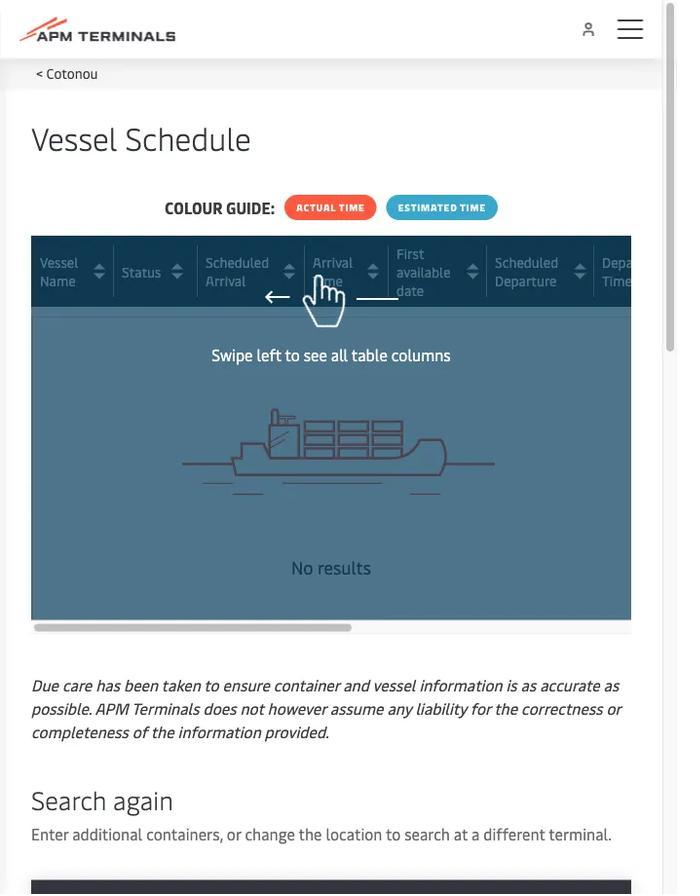 Task type: locate. For each thing, give the bounding box(es) containing it.
location
[[326, 824, 382, 845]]

available for arrival time button corresponding to 1st scheduled arrival "button" from left
[[397, 262, 451, 281]]

1 as from the left
[[521, 675, 536, 696]]

scheduled departure button
[[495, 253, 590, 290], [495, 253, 590, 290]]

any
[[387, 698, 412, 719]]

the down is
[[494, 698, 518, 719]]

vessel name
[[40, 253, 78, 290], [40, 253, 78, 290]]

1 horizontal spatial information
[[419, 675, 502, 696]]

the right of
[[151, 722, 174, 743]]

2 vertical spatial the
[[299, 824, 322, 845]]

information
[[419, 675, 502, 696], [178, 722, 261, 743]]

2 time from the left
[[460, 201, 486, 214]]

available for arrival time button for second scheduled arrival "button"
[[397, 262, 451, 281]]

date
[[397, 281, 424, 299], [397, 281, 424, 299]]

scheduled
[[205, 253, 269, 271], [206, 253, 269, 271], [495, 253, 559, 271], [495, 253, 559, 271]]

actual time
[[296, 201, 365, 214]]

see
[[304, 344, 327, 365]]

1 scheduled arrival from the left
[[205, 253, 269, 290]]

1 horizontal spatial as
[[604, 675, 619, 696]]

swipe left to see all table columns
[[212, 344, 451, 365]]

status button
[[122, 256, 193, 287], [122, 256, 193, 287]]

scheduled arrival
[[205, 253, 269, 290], [206, 253, 269, 290]]

0 horizontal spatial time
[[339, 201, 365, 214]]

to inside 'due care has been taken to ensure container and vessel information is as accurate as possible. apm terminals does not however assume any liability for the correctness or completeness of the information provided.'
[[204, 675, 219, 696]]

0 horizontal spatial the
[[151, 722, 174, 743]]

columns
[[392, 344, 451, 365]]

to left "search"
[[386, 824, 401, 845]]

completeness
[[31, 722, 129, 743]]

1 horizontal spatial the
[[299, 824, 322, 845]]

vessel name button
[[40, 253, 109, 290], [40, 253, 109, 290]]

first
[[397, 244, 424, 262], [397, 244, 424, 262]]

arrival time button for 1st scheduled arrival "button" from left
[[313, 253, 384, 290]]

or
[[607, 698, 621, 719], [227, 824, 241, 845]]

is
[[506, 675, 517, 696]]

3 scheduled from the left
[[495, 253, 559, 271]]

1 vertical spatial the
[[151, 722, 174, 743]]

departure
[[602, 253, 664, 271], [602, 253, 664, 271], [495, 271, 557, 290], [495, 271, 557, 290]]

time right estimated
[[460, 201, 486, 214]]

2 scheduled departure from the left
[[495, 253, 559, 290]]

first available date
[[397, 244, 451, 299], [397, 244, 451, 299]]

information down does
[[178, 722, 261, 743]]

available
[[397, 262, 451, 281], [397, 262, 451, 281]]

1 scheduled from the left
[[205, 253, 269, 271]]

0 horizontal spatial to
[[204, 675, 219, 696]]

<
[[36, 63, 43, 82]]

vessel for second scheduled arrival "button"
[[40, 253, 78, 271]]

the
[[494, 698, 518, 719], [151, 722, 174, 743], [299, 824, 322, 845]]

care
[[62, 675, 92, 696]]

again
[[113, 783, 173, 817]]

information up liability
[[419, 675, 502, 696]]

estimated
[[398, 201, 457, 214]]

2 horizontal spatial to
[[386, 824, 401, 845]]

1 vertical spatial or
[[227, 824, 241, 845]]

0 vertical spatial or
[[607, 698, 621, 719]]

arrival
[[313, 253, 353, 271], [313, 253, 353, 271], [205, 271, 246, 290], [206, 271, 246, 290]]

due
[[31, 675, 58, 696]]

to up does
[[204, 675, 219, 696]]

2 horizontal spatial the
[[494, 698, 518, 719]]

1 horizontal spatial to
[[285, 344, 300, 365]]

search again enter additional containers, or change the location to search at a different terminal.
[[31, 783, 612, 845]]

status
[[122, 262, 161, 281], [122, 262, 162, 281]]

as
[[521, 675, 536, 696], [604, 675, 619, 696]]

0 horizontal spatial as
[[521, 675, 536, 696]]

departure time button
[[602, 253, 677, 290], [602, 253, 677, 290]]

scheduled arrival button
[[205, 253, 300, 290], [206, 253, 300, 290]]

arrival time button
[[313, 253, 384, 290], [313, 253, 384, 290]]

left
[[257, 344, 282, 365]]

the inside search again enter additional containers, or change the location to search at a different terminal.
[[299, 824, 322, 845]]

1 scheduled departure button from the left
[[495, 253, 590, 290]]

due care has been taken to ensure container and vessel information is as accurate as possible. apm terminals does not however assume any liability for the correctness or completeness of the information provided.
[[31, 675, 621, 743]]

time
[[313, 271, 343, 290], [313, 271, 343, 290], [602, 271, 632, 290], [602, 271, 633, 290]]

arrival time button for second scheduled arrival "button"
[[313, 253, 384, 290]]

all
[[331, 344, 348, 365]]

1 time from the left
[[339, 201, 365, 214]]

vessel schedule
[[31, 116, 251, 158]]

scheduled departure for second scheduled arrival "button"
[[495, 253, 559, 290]]

name for second scheduled arrival "button"
[[40, 271, 76, 290]]

table
[[352, 344, 388, 365]]

departure time
[[602, 253, 664, 290], [602, 253, 664, 290]]

0 horizontal spatial information
[[178, 722, 261, 743]]

time
[[339, 201, 365, 214], [460, 201, 486, 214]]

1 scheduled departure from the left
[[495, 253, 559, 290]]

1 horizontal spatial time
[[460, 201, 486, 214]]

at
[[454, 824, 468, 845]]

to left the see
[[285, 344, 300, 365]]

1 vertical spatial to
[[204, 675, 219, 696]]

name
[[40, 271, 76, 290], [40, 271, 76, 290]]

or inside 'due care has been taken to ensure container and vessel information is as accurate as possible. apm terminals does not however assume any liability for the correctness or completeness of the information provided.'
[[607, 698, 621, 719]]

does
[[203, 698, 236, 719]]

2 vertical spatial to
[[386, 824, 401, 845]]

time right "actual"
[[339, 201, 365, 214]]

or left change at the bottom left
[[227, 824, 241, 845]]

estimated time
[[398, 201, 486, 214]]

as right is
[[521, 675, 536, 696]]

guide:
[[226, 197, 275, 218]]

arrival time
[[313, 253, 353, 290], [313, 253, 353, 290]]

0 horizontal spatial or
[[227, 824, 241, 845]]

terminals
[[131, 698, 199, 719]]

or inside search again enter additional containers, or change the location to search at a different terminal.
[[227, 824, 241, 845]]

to
[[285, 344, 300, 365], [204, 675, 219, 696], [386, 824, 401, 845]]

0 vertical spatial to
[[285, 344, 300, 365]]

first available date button
[[397, 244, 482, 299], [397, 244, 482, 299]]

2 scheduled departure button from the left
[[495, 253, 590, 290]]

the right change at the bottom left
[[299, 824, 322, 845]]

been
[[124, 675, 158, 696]]

as right accurate
[[604, 675, 619, 696]]

vessel
[[31, 116, 117, 158], [40, 253, 78, 271], [40, 253, 78, 271]]

scheduled departure
[[495, 253, 559, 290], [495, 253, 559, 290]]

taken
[[161, 675, 201, 696]]

terminal.
[[549, 824, 612, 845]]

additional
[[72, 824, 143, 845]]

1 horizontal spatial or
[[607, 698, 621, 719]]

ensure
[[223, 675, 270, 696]]

or right correctness on the right bottom of the page
[[607, 698, 621, 719]]

colour
[[165, 197, 223, 218]]



Task type: describe. For each thing, give the bounding box(es) containing it.
2 scheduled arrival from the left
[[206, 253, 269, 290]]

apm
[[95, 698, 128, 719]]

actual
[[296, 201, 336, 214]]

date for 1st scheduled arrival "button" from left
[[397, 281, 424, 299]]

search
[[405, 824, 450, 845]]

swipe
[[212, 344, 253, 365]]

assume
[[330, 698, 383, 719]]

correctness
[[521, 698, 603, 719]]

enter
[[31, 824, 68, 845]]

accurate
[[540, 675, 600, 696]]

of
[[132, 722, 147, 743]]

vessel for 1st scheduled arrival "button" from left
[[40, 253, 78, 271]]

time for estimated time
[[460, 201, 486, 214]]

scheduled departure button for 1st scheduled arrival "button" from left
[[495, 253, 590, 290]]

change
[[245, 824, 295, 845]]

1 scheduled arrival button from the left
[[205, 253, 300, 290]]

not
[[240, 698, 264, 719]]

schedule
[[125, 116, 251, 158]]

< cotonou
[[36, 63, 98, 82]]

cotonou link
[[46, 63, 98, 82]]

a
[[472, 824, 480, 845]]

provided.
[[265, 722, 329, 743]]

containers,
[[146, 824, 223, 845]]

colour guide:
[[165, 197, 275, 218]]

different
[[484, 824, 545, 845]]

4 scheduled from the left
[[495, 253, 559, 271]]

liability
[[416, 698, 467, 719]]

to inside search again enter additional containers, or change the location to search at a different terminal.
[[386, 824, 401, 845]]

0 vertical spatial information
[[419, 675, 502, 696]]

cotonou
[[46, 63, 98, 82]]

0 vertical spatial the
[[494, 698, 518, 719]]

and
[[343, 675, 369, 696]]

name for 1st scheduled arrival "button" from left
[[40, 271, 76, 290]]

2 scheduled from the left
[[206, 253, 269, 271]]

has
[[96, 675, 120, 696]]

1 vertical spatial information
[[178, 722, 261, 743]]

2 as from the left
[[604, 675, 619, 696]]

possible.
[[31, 698, 92, 719]]

2 scheduled arrival button from the left
[[206, 253, 300, 290]]

search
[[31, 783, 107, 817]]

artboard 205 copy 43 image
[[168, 357, 495, 529]]

time for actual time
[[339, 201, 365, 214]]

however
[[268, 698, 326, 719]]

container
[[274, 675, 339, 696]]

date for second scheduled arrival "button"
[[397, 281, 424, 299]]

for
[[471, 698, 491, 719]]

vessel
[[373, 675, 416, 696]]

scheduled departure for 1st scheduled arrival "button" from left
[[495, 253, 559, 290]]

scheduled departure button for second scheduled arrival "button"
[[495, 253, 590, 290]]



Task type: vqa. For each thing, say whether or not it's contained in the screenshot.
Status
yes



